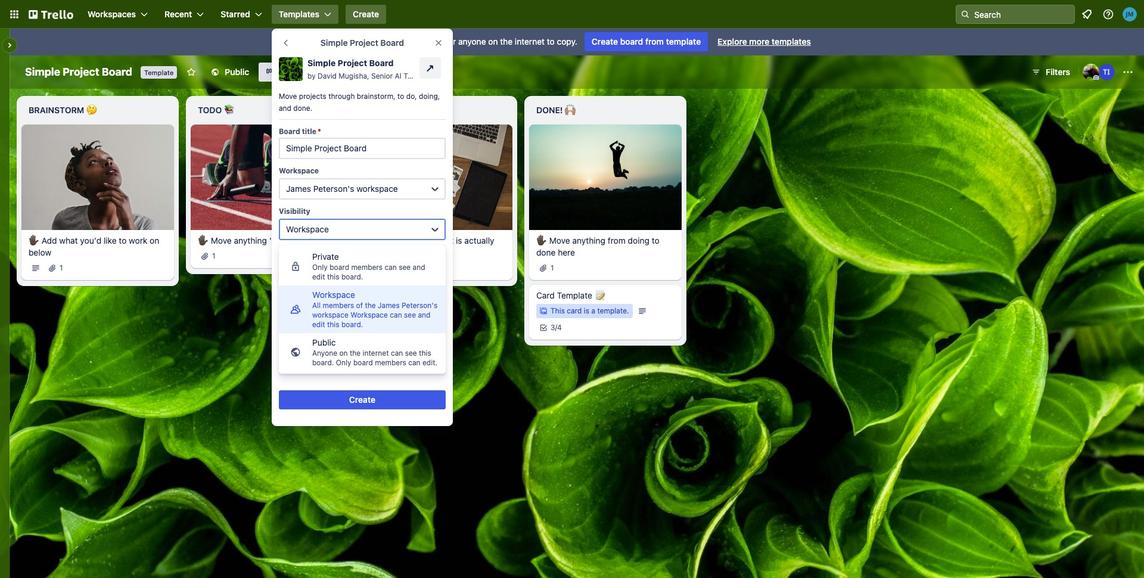 Task type: locate. For each thing, give the bounding box(es) containing it.
peterson's up open
[[402, 301, 438, 310]]

3 ✋🏿 from the left
[[367, 235, 378, 245]]

✋🏿 inside ✋🏿 move anything that is actually started here
[[367, 235, 378, 245]]

0 horizontal spatial board
[[330, 263, 349, 272]]

0 horizontal spatial template
[[409, 36, 443, 46]]

anyone
[[458, 36, 486, 46]]

to inside 'move projects through brainstorm, to do, doing, and done.'
[[398, 92, 404, 101]]

on right anyone
[[488, 36, 498, 46]]

peterson's down *
[[313, 184, 354, 194]]

james
[[286, 184, 311, 194], [378, 301, 400, 310]]

card template 📝 link
[[536, 289, 675, 301]]

members down boards,
[[375, 358, 406, 367]]

members down started on the top left of the page
[[351, 263, 383, 272]]

ai
[[395, 72, 402, 80]]

1 vertical spatial 3
[[551, 323, 555, 332]]

anything inside ✋🏿 move anything that is actually started here
[[403, 235, 436, 245]]

brainstorm,
[[357, 92, 396, 101]]

create board from template link
[[585, 32, 708, 51]]

simple
[[321, 38, 348, 48], [308, 58, 336, 68], [25, 66, 60, 78]]

move
[[279, 92, 297, 101], [211, 235, 232, 245], [380, 235, 401, 245], [549, 235, 570, 245]]

1 vertical spatial is
[[456, 235, 462, 245]]

✋🏿 move anything that is actually started here link
[[367, 235, 505, 258]]

0 horizontal spatial workspaces
[[88, 9, 136, 19]]

see down upgrade
[[405, 349, 417, 358]]

1 vertical spatial a
[[591, 306, 595, 315]]

0 horizontal spatial this
[[279, 305, 295, 315]]

and left done.
[[279, 104, 291, 113]]

on right the anyone
[[339, 349, 348, 358]]

see up upgrade
[[404, 311, 416, 319]]

0 horizontal spatial from
[[608, 235, 626, 245]]

mugisha,
[[339, 72, 369, 80]]

1 vertical spatial james
[[378, 301, 400, 310]]

template left explore
[[666, 36, 701, 46]]

simple project board up 🤔
[[25, 66, 132, 78]]

to left the do,
[[398, 92, 404, 101]]

move for ✋🏿 move anything 'ready' here
[[211, 235, 232, 245]]

3 inside this workspace has 3 boards remaining. free workspaces can only have 10 open boards. for unlimited boards, upgrade your workspace.
[[358, 305, 364, 315]]

2 horizontal spatial on
[[488, 36, 498, 46]]

templates button
[[272, 5, 339, 24]]

1
[[212, 251, 216, 260], [60, 263, 63, 272], [381, 263, 385, 272], [551, 263, 554, 272]]

1 horizontal spatial public
[[312, 337, 336, 347]]

done! 🙌🏽
[[536, 105, 576, 115]]

a down 📝
[[591, 306, 595, 315]]

board left title
[[279, 127, 300, 136]]

0 horizontal spatial peterson's
[[313, 184, 354, 194]]

1 vertical spatial only
[[336, 358, 351, 367]]

template
[[409, 36, 443, 46], [666, 36, 701, 46]]

a
[[377, 36, 381, 46], [591, 306, 595, 315]]

board up the senior in the left top of the page
[[369, 58, 394, 68]]

to right doing
[[652, 235, 660, 245]]

only inside public anyone on the internet can see this board. only board members can edit.
[[336, 358, 351, 367]]

members
[[351, 263, 383, 272], [326, 267, 362, 277], [323, 301, 354, 310], [375, 358, 406, 367]]

boards.
[[279, 329, 308, 339]]

is left 'public'
[[368, 36, 375, 46]]

trello inspiration (inspiringtaco) image
[[1098, 64, 1115, 80]]

0 vertical spatial 3
[[358, 305, 364, 315]]

3 anything from the left
[[572, 235, 606, 245]]

what
[[59, 235, 78, 245]]

can left edit.
[[408, 358, 421, 367]]

and right the 10
[[418, 311, 431, 319]]

from inside "✋🏿 move anything from doing to done here"
[[608, 235, 626, 245]]

0 vertical spatial simple project board
[[321, 38, 404, 48]]

workspace
[[279, 166, 319, 175], [286, 224, 329, 234], [312, 290, 355, 300], [297, 305, 340, 315], [351, 311, 388, 319]]

workspace up for
[[297, 305, 340, 315]]

1 vertical spatial on
[[150, 235, 159, 245]]

0 vertical spatial create button
[[346, 5, 386, 24]]

0 vertical spatial template
[[144, 69, 174, 76]]

board inside text box
[[102, 66, 132, 78]]

only inside private only board members can see and edit this board.
[[312, 263, 328, 272]]

project up mugisha,
[[338, 58, 367, 68]]

Board name text field
[[19, 63, 138, 82]]

james up visibility
[[286, 184, 311, 194]]

board. right new
[[312, 279, 337, 289]]

0 vertical spatial only
[[312, 263, 328, 272]]

private
[[312, 252, 339, 262]]

to right copied
[[435, 267, 442, 277]]

workspace
[[357, 184, 398, 194], [312, 311, 349, 319]]

0 vertical spatial create
[[353, 9, 379, 19]]

can inside this workspace has 3 boards remaining. free workspaces can only have 10 open boards. for unlimited boards, upgrade your workspace.
[[348, 317, 361, 327]]

internet left copy. at the top of page
[[515, 36, 545, 46]]

workspace inside this workspace has 3 boards remaining. free workspaces can only have 10 open boards. for unlimited boards, upgrade your workspace.
[[297, 305, 340, 315]]

can down has
[[348, 317, 361, 327]]

simple project board inside board name text box
[[25, 66, 132, 78]]

None text field
[[279, 138, 446, 159]]

0 horizontal spatial on
[[150, 235, 159, 245]]

move for ✋🏿 move anything that is actually started here
[[380, 235, 401, 245]]

anything for from
[[572, 235, 606, 245]]

0 vertical spatial peterson's
[[313, 184, 354, 194]]

public
[[384, 36, 407, 46]]

workspaces
[[88, 9, 136, 19], [298, 317, 345, 327]]

this up edit.
[[419, 349, 431, 358]]

board. down has
[[341, 320, 363, 329]]

1 vertical spatial template
[[557, 290, 592, 300]]

1 horizontal spatial internet
[[515, 36, 545, 46]]

0 vertical spatial public
[[225, 67, 249, 77]]

2 vertical spatial on
[[339, 349, 348, 358]]

and
[[279, 104, 291, 113], [413, 263, 425, 272], [310, 267, 324, 277], [418, 311, 431, 319]]

1 horizontal spatial peterson's
[[402, 301, 438, 310]]

public
[[225, 67, 249, 77], [312, 337, 336, 347]]

the right of
[[365, 301, 376, 310]]

move inside ✋🏿 move anything that is actually started here
[[380, 235, 401, 245]]

only down keep cards
[[312, 263, 328, 272]]

on for anyone
[[488, 36, 498, 46]]

✋🏿 move anything 'ready' here link
[[198, 235, 336, 247]]

upgrade
[[394, 329, 426, 339]]

board. left the will
[[341, 272, 363, 281]]

anything left 'ready'
[[234, 235, 267, 245]]

create
[[353, 9, 379, 19], [592, 36, 618, 46], [349, 395, 376, 405]]

1 vertical spatial board
[[330, 263, 349, 272]]

on inside ✋🏿 add what you'd like to work on below
[[150, 235, 159, 245]]

simple up 'brainstorm'
[[25, 66, 60, 78]]

simple project board up simple project board link on the top of page
[[321, 38, 404, 48]]

1 horizontal spatial board
[[353, 358, 373, 367]]

this inside this workspace has 3 boards remaining. free workspaces can only have 10 open boards. for unlimited boards, upgrade your workspace.
[[279, 305, 295, 315]]

1 down done
[[551, 263, 554, 272]]

✋🏿 add what you'd like to work on below
[[29, 235, 159, 257]]

like
[[104, 235, 117, 245]]

board. inside public anyone on the internet can see this board. only board members can edit.
[[312, 358, 334, 367]]

this member is an admin of this board. image
[[1094, 75, 1099, 80]]

1 vertical spatial simple project board
[[25, 66, 132, 78]]

1 vertical spatial edit
[[312, 320, 325, 329]]

0 vertical spatial workspaces
[[88, 9, 136, 19]]

✋🏿
[[29, 235, 39, 245], [198, 235, 209, 245], [367, 235, 378, 245], [536, 235, 547, 245]]

workspaces inside workspaces dropdown button
[[88, 9, 136, 19]]

simple project board link
[[308, 57, 415, 69]]

simple inside board name text box
[[25, 66, 60, 78]]

create button
[[346, 5, 386, 24], [279, 390, 446, 409]]

simple up "david" on the left top
[[308, 58, 336, 68]]

1 vertical spatial internet
[[363, 349, 389, 358]]

create button up the sm image
[[346, 5, 386, 24]]

workspace.
[[279, 341, 324, 351]]

board up brainstorm 🤔 text box
[[102, 66, 132, 78]]

0 horizontal spatial a
[[377, 36, 381, 46]]

0 horizontal spatial only
[[312, 263, 328, 272]]

0 horizontal spatial is
[[368, 36, 375, 46]]

only
[[364, 317, 380, 327]]

copy.
[[557, 36, 578, 46]]

recent
[[165, 9, 192, 19]]

peterson's
[[313, 184, 354, 194], [402, 301, 438, 310]]

0 vertical spatial a
[[377, 36, 381, 46]]

edit right new
[[312, 272, 325, 281]]

TODO 📚 text field
[[191, 101, 343, 120]]

1 vertical spatial workspaces
[[298, 317, 345, 327]]

and inside activity and members will not be copied to the new board.
[[310, 267, 324, 277]]

actually
[[465, 235, 494, 245]]

template up card
[[557, 290, 592, 300]]

edit down all
[[312, 320, 325, 329]]

be
[[394, 267, 404, 277]]

4 ✋🏿 from the left
[[536, 235, 547, 245]]

this down cards
[[327, 272, 339, 281]]

anything left doing
[[572, 235, 606, 245]]

0 horizontal spatial simple project board
[[25, 66, 132, 78]]

see inside public anyone on the internet can see this board. only board members can edit.
[[405, 349, 417, 358]]

'ready'
[[269, 235, 296, 245]]

and inside 'move projects through brainstorm, to do, doing, and done.'
[[279, 104, 291, 113]]

create button down upgrade button
[[279, 390, 446, 409]]

1 horizontal spatial here
[[397, 247, 414, 257]]

1 horizontal spatial anything
[[403, 235, 436, 245]]

1 vertical spatial peterson's
[[402, 301, 438, 310]]

the inside activity and members will not be copied to the new board.
[[279, 279, 291, 289]]

and right be
[[413, 263, 425, 272]]

1 vertical spatial see
[[404, 311, 416, 319]]

2 vertical spatial is
[[584, 306, 589, 315]]

2 ✋🏿 from the left
[[198, 235, 209, 245]]

1 for ✋🏿 move anything from doing to done here
[[551, 263, 554, 272]]

board link
[[259, 63, 310, 82]]

board. inside workspace all members of the james peterson's workspace workspace can see and edit this board.
[[341, 320, 363, 329]]

2 vertical spatial board
[[353, 358, 373, 367]]

members left of
[[323, 301, 354, 310]]

1 vertical spatial from
[[608, 235, 626, 245]]

✋🏿 inside ✋🏿 add what you'd like to work on below
[[29, 235, 39, 245]]

can left the 10
[[390, 311, 402, 319]]

the
[[500, 36, 513, 46], [279, 279, 291, 289], [365, 301, 376, 310], [350, 349, 361, 358]]

1 edit from the top
[[312, 272, 325, 281]]

to inside activity and members will not be copied to the new board.
[[435, 267, 442, 277]]

simple project board
[[321, 38, 404, 48], [25, 66, 132, 78]]

to right like on the left top
[[119, 235, 127, 245]]

board. inside activity and members will not be copied to the new board.
[[312, 279, 337, 289]]

create down upgrade button
[[349, 395, 376, 405]]

1 for ✋🏿 move anything 'ready' here
[[212, 251, 216, 260]]

✋🏿 inside "✋🏿 move anything from doing to done here"
[[536, 235, 547, 245]]

✋🏿 move anything from doing to done here
[[536, 235, 660, 257]]

0 vertical spatial workspace
[[357, 184, 398, 194]]

2 anything from the left
[[403, 235, 436, 245]]

1 horizontal spatial from
[[645, 36, 664, 46]]

0 horizontal spatial anything
[[234, 235, 267, 245]]

0 horizontal spatial public
[[225, 67, 249, 77]]

internet
[[515, 36, 545, 46], [363, 349, 389, 358]]

3 right has
[[358, 305, 364, 315]]

customize views image
[[315, 66, 327, 78]]

explore
[[718, 36, 747, 46]]

1 horizontal spatial on
[[339, 349, 348, 358]]

move inside "✋🏿 move anything from doing to done here"
[[549, 235, 570, 245]]

james peterson's workspace
[[286, 184, 398, 194]]

✋🏿 for ✋🏿 move anything 'ready' here
[[198, 235, 209, 245]]

this right the sm image
[[350, 36, 366, 46]]

2 vertical spatial create
[[349, 395, 376, 405]]

3 left the 4
[[551, 323, 555, 332]]

done
[[536, 247, 556, 257]]

0 vertical spatial on
[[488, 36, 498, 46]]

the down activity
[[279, 279, 291, 289]]

1 ✋🏿 from the left
[[29, 235, 39, 245]]

0 vertical spatial this
[[327, 272, 339, 281]]

1 horizontal spatial only
[[336, 358, 351, 367]]

create up simple project board link on the top of page
[[353, 9, 379, 19]]

project up 🤔
[[63, 66, 99, 78]]

members down cards
[[326, 267, 362, 277]]

only down the anyone
[[336, 358, 351, 367]]

visibility
[[279, 207, 310, 216]]

2 template from the left
[[666, 36, 701, 46]]

1 down ✋🏿 move anything 'ready' here
[[212, 251, 216, 260]]

this for this card is a template.
[[551, 306, 565, 315]]

jeremy miller (jeremymiller198) image
[[1123, 7, 1137, 21]]

project inside the simple project board by david mugisha, senior ai tech delivery analyst @ accenture
[[338, 58, 367, 68]]

0 vertical spatial from
[[645, 36, 664, 46]]

1 horizontal spatial 3
[[551, 323, 555, 332]]

1 anything from the left
[[234, 235, 267, 245]]

1 horizontal spatial workspaces
[[298, 317, 345, 327]]

2 edit from the top
[[312, 320, 325, 329]]

and down keep cards
[[310, 267, 324, 277]]

on inside public anyone on the internet can see this board. only board members can edit.
[[339, 349, 348, 358]]

the right anyone
[[500, 36, 513, 46]]

board
[[620, 36, 643, 46], [330, 263, 349, 272], [353, 358, 373, 367]]

move inside ✋🏿 move anything 'ready' here link
[[211, 235, 232, 245]]

2 vertical spatial this
[[419, 349, 431, 358]]

anything left that
[[403, 235, 436, 245]]

template left star or unstar board image
[[144, 69, 174, 76]]

see
[[399, 263, 411, 272], [404, 311, 416, 319], [405, 349, 417, 358]]

close popover image
[[434, 38, 443, 48]]

board
[[381, 38, 404, 48], [369, 58, 394, 68], [102, 66, 132, 78], [279, 67, 302, 77], [279, 127, 300, 136]]

Search field
[[970, 5, 1075, 23]]

anything inside "✋🏿 move anything from doing to done here"
[[572, 235, 606, 245]]

public up the anyone
[[312, 337, 336, 347]]

this right for
[[327, 320, 339, 329]]

recent button
[[157, 5, 211, 24]]

this up free at the bottom
[[279, 305, 295, 315]]

2 horizontal spatial board
[[620, 36, 643, 46]]

card
[[536, 290, 555, 300]]

internet up the upgrade
[[363, 349, 389, 358]]

create inside "primary" element
[[353, 9, 379, 19]]

move for ✋🏿 move anything from doing to done here
[[549, 235, 570, 245]]

1 horizontal spatial template
[[666, 36, 701, 46]]

✋🏿 move anything from doing to done here link
[[536, 235, 675, 258]]

is right card
[[584, 306, 589, 315]]

a left 'public'
[[377, 36, 381, 46]]

the up the upgrade
[[350, 349, 361, 358]]

here for ✋🏿 move anything from doing to done here
[[558, 247, 575, 257]]

1 horizontal spatial james
[[378, 301, 400, 310]]

public inside public anyone on the internet can see this board. only board members can edit.
[[312, 337, 336, 347]]

that
[[439, 235, 454, 245]]

0 vertical spatial edit
[[312, 272, 325, 281]]

explore more templates link
[[711, 32, 818, 51]]

workspaces button
[[80, 5, 155, 24]]

here inside "✋🏿 move anything from doing to done here"
[[558, 247, 575, 257]]

public for public anyone on the internet can see this board. only board members can edit.
[[312, 337, 336, 347]]

all
[[312, 301, 321, 310]]

this left card
[[551, 306, 565, 315]]

on
[[488, 36, 498, 46], [150, 235, 159, 245], [339, 349, 348, 358]]

doing
[[628, 235, 650, 245]]

david
[[318, 72, 337, 80]]

is right that
[[456, 235, 462, 245]]

*
[[318, 127, 321, 136]]

edit.
[[423, 358, 438, 367]]

james up have
[[378, 301, 400, 310]]

upgrade
[[352, 361, 386, 371]]

1 vertical spatial workspace
[[312, 311, 349, 319]]

template left for
[[409, 36, 443, 46]]

can inside private only board members can see and edit this board.
[[385, 263, 397, 272]]

here right done
[[558, 247, 575, 257]]

0 vertical spatial board
[[620, 36, 643, 46]]

2 horizontal spatial anything
[[572, 235, 606, 245]]

0 vertical spatial james
[[286, 184, 311, 194]]

here inside ✋🏿 move anything that is actually started here
[[397, 247, 414, 257]]

here up keep at top
[[298, 235, 315, 245]]

from inside create board from template link
[[645, 36, 664, 46]]

0 horizontal spatial internet
[[363, 349, 389, 358]]

2 horizontal spatial here
[[558, 247, 575, 257]]

to
[[547, 36, 555, 46], [398, 92, 404, 101], [119, 235, 127, 245], [652, 235, 660, 245], [435, 267, 442, 277]]

1 horizontal spatial is
[[456, 235, 462, 245]]

can down started on the top left of the page
[[385, 263, 397, 272]]

here up be
[[397, 247, 414, 257]]

see inside workspace all members of the james peterson's workspace workspace can see and edit this board.
[[404, 311, 416, 319]]

the inside public anyone on the internet can see this board. only board members can edit.
[[350, 349, 361, 358]]

2 horizontal spatial this
[[551, 306, 565, 315]]

is
[[368, 36, 375, 46], [456, 235, 462, 245], [584, 306, 589, 315]]

📝
[[595, 290, 605, 300]]

2 vertical spatial see
[[405, 349, 417, 358]]

0 vertical spatial see
[[399, 263, 411, 272]]

1 horizontal spatial this
[[350, 36, 366, 46]]

1 template from the left
[[409, 36, 443, 46]]

to left copy. at the top of page
[[547, 36, 555, 46]]

1 vertical spatial public
[[312, 337, 336, 347]]

public up 📚
[[225, 67, 249, 77]]

1 right the will
[[381, 263, 385, 272]]

internet inside public anyone on the internet can see this board. only board members can edit.
[[363, 349, 389, 358]]

from
[[645, 36, 664, 46], [608, 235, 626, 245]]

0 horizontal spatial workspace
[[312, 311, 349, 319]]

see right the not
[[399, 263, 411, 272]]

project inside board name text box
[[63, 66, 99, 78]]

public inside public button
[[225, 67, 249, 77]]

james inside workspace all members of the james peterson's workspace workspace can see and edit this board.
[[378, 301, 400, 310]]

workspaces inside this workspace has 3 boards remaining. free workspaces can only have 10 open boards. for unlimited boards, upgrade your workspace.
[[298, 317, 345, 327]]

create right copy. at the top of page
[[592, 36, 618, 46]]

board. down the anyone
[[312, 358, 334, 367]]

1 vertical spatial this
[[327, 320, 339, 329]]

star or unstar board image
[[187, 67, 196, 77]]

0 horizontal spatial 3
[[358, 305, 364, 315]]

simple project board by david mugisha, senior ai tech delivery analyst @ accenture
[[308, 58, 521, 80]]

3
[[358, 305, 364, 315], [551, 323, 555, 332]]

workspace down board title *
[[279, 166, 319, 175]]

on right work
[[150, 235, 159, 245]]

keep
[[298, 250, 317, 260]]

search image
[[961, 10, 970, 19]]



Task type: describe. For each thing, give the bounding box(es) containing it.
this is a public template for anyone on the internet to copy.
[[350, 36, 578, 46]]

1 down what
[[60, 263, 63, 272]]

board. inside private only board members can see and edit this board.
[[341, 272, 363, 281]]

board left by
[[279, 67, 302, 77]]

have
[[382, 317, 400, 327]]

0 vertical spatial internet
[[515, 36, 545, 46]]

can down upgrade
[[391, 349, 403, 358]]

here for ✋🏿 move anything that is actually started here
[[397, 247, 414, 257]]

@
[[478, 72, 485, 80]]

peterson's inside workspace all members of the james peterson's workspace workspace can see and edit this board.
[[402, 301, 438, 310]]

board inside public anyone on the internet can see this board. only board members can edit.
[[353, 358, 373, 367]]

BRAINSTORM 🤔 text field
[[21, 101, 174, 120]]

done.
[[293, 104, 312, 113]]

workspace all members of the james peterson's workspace workspace can see and edit this board.
[[312, 290, 438, 329]]

primary element
[[0, 0, 1144, 29]]

board inside private only board members can see and edit this board.
[[330, 263, 349, 272]]

explore more templates
[[718, 36, 811, 46]]

1 horizontal spatial simple project board
[[321, 38, 404, 48]]

for
[[310, 329, 323, 339]]

back to home image
[[29, 5, 73, 24]]

this workspace has 3 boards remaining. free workspaces can only have 10 open boards. for unlimited boards, upgrade your workspace.
[[279, 305, 445, 351]]

4
[[557, 323, 562, 332]]

has
[[343, 305, 356, 315]]

open information menu image
[[1103, 8, 1115, 20]]

1 vertical spatial create
[[592, 36, 618, 46]]

delivery
[[422, 72, 449, 80]]

create button inside "primary" element
[[346, 5, 386, 24]]

this inside public anyone on the internet can see this board. only board members can edit.
[[419, 349, 431, 358]]

senior
[[371, 72, 393, 80]]

public anyone on the internet can see this board. only board members can edit.
[[312, 337, 438, 367]]

🙌🏽
[[565, 105, 576, 115]]

started
[[367, 247, 395, 257]]

workspace inside workspace all members of the james peterson's workspace workspace can see and edit this board.
[[312, 311, 349, 319]]

template.
[[597, 306, 629, 315]]

workspace up all
[[312, 290, 355, 300]]

to inside ✋🏿 add what you'd like to work on below
[[119, 235, 127, 245]]

can inside workspace all members of the james peterson's workspace workspace can see and edit this board.
[[390, 311, 402, 319]]

and inside workspace all members of the james peterson's workspace workspace can see and edit this board.
[[418, 311, 431, 319]]

edit inside workspace all members of the james peterson's workspace workspace can see and edit this board.
[[312, 320, 325, 329]]

3 / 4
[[551, 323, 562, 332]]

return to previous screen image
[[281, 38, 291, 48]]

public button
[[203, 63, 256, 82]]

0 horizontal spatial template
[[144, 69, 174, 76]]

🤔
[[86, 105, 97, 115]]

upgrade button
[[279, 357, 446, 376]]

copied
[[406, 267, 432, 277]]

DONE! 🙌🏽 text field
[[529, 101, 682, 120]]

todo
[[198, 105, 222, 115]]

1 for ✋🏿 move anything that is actually started here
[[381, 263, 385, 272]]

open
[[414, 317, 433, 327]]

starred button
[[214, 5, 269, 24]]

members inside public anyone on the internet can see this board. only board members can edit.
[[375, 358, 406, 367]]

workspace down visibility
[[286, 224, 329, 234]]

boards
[[366, 305, 392, 315]]

simple inside the simple project board by david mugisha, senior ai tech delivery analyst @ accenture
[[308, 58, 336, 68]]

templates
[[772, 36, 811, 46]]

0 horizontal spatial james
[[286, 184, 311, 194]]

todo 📚
[[198, 105, 235, 115]]

1 horizontal spatial template
[[557, 290, 592, 300]]

and inside private only board members can see and edit this board.
[[413, 263, 425, 272]]

analyst
[[451, 72, 476, 80]]

through
[[329, 92, 355, 101]]

0 horizontal spatial here
[[298, 235, 315, 245]]

sm image
[[336, 36, 348, 48]]

board inside the simple project board by david mugisha, senior ai tech delivery analyst @ accenture
[[369, 58, 394, 68]]

tech
[[404, 72, 420, 80]]

2 horizontal spatial is
[[584, 306, 589, 315]]

this inside workspace all members of the james peterson's workspace workspace can see and edit this board.
[[327, 320, 339, 329]]

brainstorm
[[29, 105, 84, 115]]

title
[[302, 127, 316, 136]]

1 horizontal spatial workspace
[[357, 184, 398, 194]]

public for public
[[225, 67, 249, 77]]

see inside private only board members can see and edit this board.
[[399, 263, 411, 272]]

cards
[[320, 250, 341, 260]]

members inside workspace all members of the james peterson's workspace workspace can see and edit this board.
[[323, 301, 354, 310]]

members inside activity and members will not be copied to the new board.
[[326, 267, 362, 277]]

more
[[749, 36, 770, 46]]

your
[[428, 329, 445, 339]]

keep cards
[[298, 250, 341, 260]]

0 notifications image
[[1080, 7, 1094, 21]]

of
[[356, 301, 363, 310]]

anything for 'ready'
[[234, 235, 267, 245]]

doing,
[[419, 92, 440, 101]]

this for this workspace has 3 boards remaining. free workspaces can only have 10 open boards. for unlimited boards, upgrade your workspace.
[[279, 305, 295, 315]]

card template 📝
[[536, 290, 605, 300]]

/
[[555, 323, 557, 332]]

1 horizontal spatial a
[[591, 306, 595, 315]]

edit inside private only board members can see and edit this board.
[[312, 272, 325, 281]]

boards,
[[363, 329, 392, 339]]

starred
[[221, 9, 250, 19]]

✋🏿 for ✋🏿 add what you'd like to work on below
[[29, 235, 39, 245]]

workspace down of
[[351, 311, 388, 319]]

this card is a template.
[[551, 306, 629, 315]]

on for work
[[150, 235, 159, 245]]

to inside "✋🏿 move anything from doing to done here"
[[652, 235, 660, 245]]

anyone
[[312, 349, 337, 358]]

remaining.
[[395, 305, 435, 315]]

✋🏿 move anything 'ready' here
[[198, 235, 315, 245]]

create board from template
[[592, 36, 701, 46]]

anything for that
[[403, 235, 436, 245]]

below
[[29, 247, 51, 257]]

this inside private only board members can see and edit this board.
[[327, 272, 339, 281]]

board title *
[[279, 127, 321, 136]]

the inside workspace all members of the james peterson's workspace workspace can see and edit this board.
[[365, 301, 376, 310]]

show menu image
[[1122, 66, 1134, 78]]

work
[[129, 235, 147, 245]]

1 vertical spatial create button
[[279, 390, 446, 409]]

simple up customize views image
[[321, 38, 348, 48]]

will
[[365, 267, 377, 277]]

10
[[402, 317, 411, 327]]

templates
[[279, 9, 319, 19]]

activity and members will not be copied to the new board.
[[279, 267, 442, 289]]

done!
[[536, 105, 563, 115]]

move inside 'move projects through brainstorm, to do, doing, and done.'
[[279, 92, 297, 101]]

you'd
[[80, 235, 101, 245]]

accenture
[[487, 72, 521, 80]]

✋🏿 for ✋🏿 move anything from doing to done here
[[536, 235, 547, 245]]

is inside ✋🏿 move anything that is actually started here
[[456, 235, 462, 245]]

📚
[[224, 105, 235, 115]]

✋🏿 move anything that is actually started here
[[367, 235, 494, 257]]

⚙️
[[397, 105, 407, 115]]

private only board members can see and edit this board.
[[312, 252, 425, 281]]

not
[[379, 267, 392, 277]]

this for this is a public template for anyone on the internet to copy.
[[350, 36, 366, 46]]

✋🏿 for ✋🏿 move anything that is actually started here
[[367, 235, 378, 245]]

DOING ⚙️ text field
[[360, 101, 513, 120]]

add
[[42, 235, 57, 245]]

project up simple project board link on the top of page
[[350, 38, 378, 48]]

doing ⚙️
[[367, 105, 407, 115]]

board up ai
[[381, 38, 404, 48]]

filters
[[1046, 67, 1070, 77]]

do,
[[406, 92, 417, 101]]

0 vertical spatial is
[[368, 36, 375, 46]]

unlimited
[[325, 329, 360, 339]]

dmugisha (dmugisha) image
[[1083, 64, 1100, 80]]

doing
[[367, 105, 395, 115]]

members inside private only board members can see and edit this board.
[[351, 263, 383, 272]]

brainstorm 🤔
[[29, 105, 97, 115]]



Task type: vqa. For each thing, say whether or not it's contained in the screenshot.
'a' in THE ADD A MORE DETAILED DESCRIPTION… link
no



